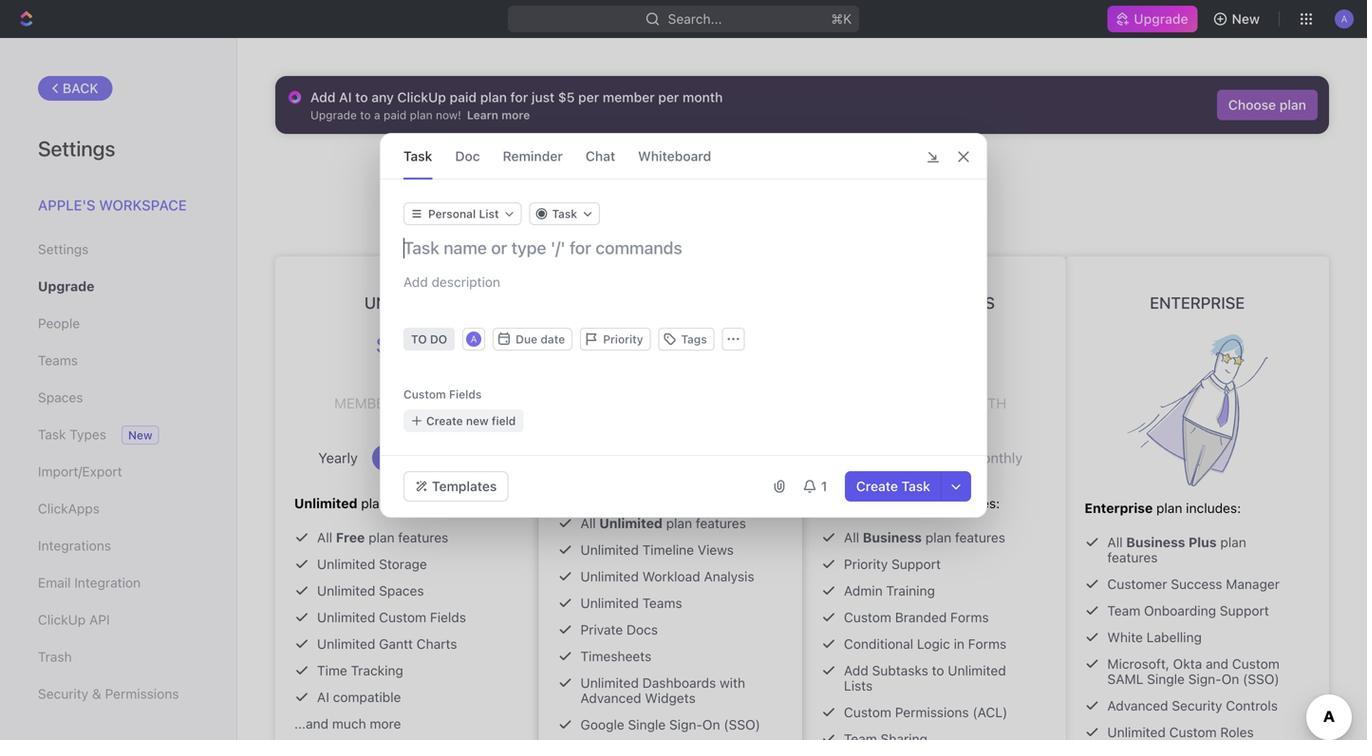 Task type: vqa. For each thing, say whether or not it's contained in the screenshot.
Enterprise plan includes:'s Enterprise
yes



Task type: locate. For each thing, give the bounding box(es) containing it.
0 horizontal spatial more
[[370, 716, 401, 731]]

0 horizontal spatial ai
[[317, 689, 330, 705]]

features for all unlimited plan features
[[696, 515, 747, 531]]

task inside dropdown button
[[552, 207, 578, 220]]

includes: up all business plus plan features at the bottom
[[1187, 500, 1242, 516]]

search...
[[668, 11, 722, 27]]

google
[[581, 717, 625, 732]]

clickup api
[[38, 612, 110, 627]]

1 horizontal spatial add
[[845, 663, 869, 678]]

0 horizontal spatial includes:
[[391, 495, 446, 511]]

0 horizontal spatial $
[[376, 332, 386, 358]]

0 horizontal spatial advanced
[[581, 690, 642, 706]]

0 vertical spatial ai
[[339, 89, 352, 105]]

do
[[430, 332, 448, 346]]

upgrade link
[[1108, 6, 1198, 32], [38, 270, 199, 303]]

1 vertical spatial ai
[[317, 689, 330, 705]]

0 vertical spatial settings
[[38, 136, 115, 161]]

custom permissions (acl)
[[845, 704, 1008, 720]]

add inside add ai to any clickup paid plan for just $5 per member per month learn more
[[311, 89, 336, 105]]

1 horizontal spatial member
[[603, 89, 655, 105]]

all free plan features
[[317, 530, 449, 545]]

ai
[[339, 89, 352, 105], [317, 689, 330, 705]]

1 vertical spatial forms
[[969, 636, 1007, 652]]

customer success manager
[[1108, 576, 1281, 592]]

unlimited gantt charts
[[317, 636, 457, 652]]

1 vertical spatial add
[[845, 663, 869, 678]]

1 horizontal spatial permissions
[[896, 704, 970, 720]]

dialog containing task
[[380, 133, 988, 518]]

2 horizontal spatial includes:
[[1187, 500, 1242, 516]]

to inside add ai to any clickup paid plan for just $5 per member per month learn more
[[355, 89, 368, 105]]

all for all unlimited plan features
[[581, 515, 596, 531]]

1 vertical spatial plus
[[884, 495, 912, 511]]

task left doc
[[404, 148, 433, 164]]

sign-
[[1189, 671, 1222, 687], [670, 717, 703, 732]]

templates button
[[404, 471, 509, 502]]

2 horizontal spatial upgrade
[[1135, 11, 1189, 27]]

single inside microsoft, okta and custom saml single sign-on (sso)
[[1148, 671, 1185, 687]]

advanced security controls
[[1108, 698, 1279, 713]]

advanced down 'saml'
[[1108, 698, 1169, 713]]

$ for 12
[[629, 317, 640, 344]]

conditional logic in forms
[[845, 636, 1007, 652]]

member right $5
[[603, 89, 655, 105]]

1 horizontal spatial (sso)
[[1244, 671, 1280, 687]]

0 horizontal spatial sign-
[[670, 717, 703, 732]]

back link
[[38, 76, 113, 101]]

teams down unlimited workload analysis
[[643, 595, 683, 611]]

learn
[[467, 108, 499, 122]]

0 horizontal spatial security
[[38, 686, 89, 702]]

0 horizontal spatial new
[[128, 428, 153, 442]]

member up create task
[[862, 395, 921, 411]]

custom for custom branded forms
[[845, 609, 892, 625]]

on
[[1222, 671, 1240, 687], [703, 717, 721, 732]]

priority inside button
[[603, 332, 644, 346]]

1 horizontal spatial sign-
[[1189, 671, 1222, 687]]

customer
[[1108, 576, 1168, 592]]

more
[[502, 108, 530, 122], [370, 716, 401, 731]]

support down manager
[[1221, 603, 1270, 618]]

0 vertical spatial support
[[892, 556, 941, 572]]

security & permissions link
[[38, 678, 199, 710]]

upgrade left new button
[[1135, 11, 1189, 27]]

create inside dropdown button
[[427, 414, 463, 427]]

0 horizontal spatial add
[[311, 89, 336, 105]]

$ inside $ 12
[[629, 317, 640, 344]]

support up "training"
[[892, 556, 941, 572]]

task left types
[[38, 427, 66, 442]]

microsoft,
[[1108, 656, 1170, 672]]

$ left 12
[[629, 317, 640, 344]]

security & permissions
[[38, 686, 179, 702]]

create up business plus plan includes:
[[857, 478, 899, 494]]

all unlimited plan features
[[581, 515, 747, 531]]

1 horizontal spatial spaces
[[379, 583, 424, 598]]

new up choose
[[1233, 11, 1261, 27]]

subtasks
[[873, 663, 929, 678]]

0 vertical spatial (sso)
[[1244, 671, 1280, 687]]

1 vertical spatial settings
[[38, 241, 89, 257]]

task button
[[404, 134, 433, 179]]

0 horizontal spatial month
[[428, 395, 480, 411]]

0 vertical spatial clickup
[[397, 89, 446, 105]]

unlimited for unlimited spaces
[[317, 583, 376, 598]]

1 vertical spatial fields
[[430, 609, 466, 625]]

(sso) down with
[[724, 717, 761, 732]]

0 horizontal spatial teams
[[38, 352, 78, 368]]

google single sign-on (sso)
[[581, 717, 761, 732]]

unlimited workload analysis
[[581, 569, 755, 584]]

1 horizontal spatial create
[[857, 478, 899, 494]]

yearly
[[582, 435, 622, 452], [318, 449, 358, 466], [846, 449, 885, 466]]

0 horizontal spatial upgrade
[[38, 278, 94, 294]]

unlimited inside unlimited dashboards with advanced widgets
[[581, 675, 639, 691]]

0 horizontal spatial permissions
[[105, 686, 179, 702]]

$ inside $ 7 member per month
[[376, 332, 386, 358]]

plus
[[955, 293, 996, 312], [884, 495, 912, 511], [1189, 534, 1217, 550]]

0 vertical spatial permissions
[[105, 686, 179, 702]]

plan up manager
[[1221, 534, 1247, 550]]

to left 'do'
[[411, 332, 427, 346]]

single up advanced security controls
[[1148, 671, 1185, 687]]

on down with
[[703, 717, 721, 732]]

permissions down add subtasks to unlimited lists
[[896, 704, 970, 720]]

dialog
[[380, 133, 988, 518]]

1 horizontal spatial yearly
[[582, 435, 622, 452]]

2 vertical spatial plus
[[1189, 534, 1217, 550]]

0 horizontal spatial clickup
[[38, 612, 86, 627]]

0 vertical spatial enterprise
[[1151, 293, 1246, 312]]

7
[[391, 324, 423, 400]]

1 horizontal spatial month
[[683, 89, 723, 105]]

1 horizontal spatial security
[[1173, 698, 1223, 713]]

0 vertical spatial spaces
[[38, 389, 83, 405]]

1 horizontal spatial priority
[[845, 556, 888, 572]]

to do button
[[404, 328, 455, 351]]

clickapps
[[38, 501, 100, 516]]

2 vertical spatial upgrade
[[38, 278, 94, 294]]

security down microsoft, okta and custom saml single sign-on (sso)
[[1173, 698, 1223, 713]]

permissions
[[105, 686, 179, 702], [896, 704, 970, 720]]

plan up unlimited storage
[[369, 530, 395, 545]]

0 horizontal spatial plus
[[884, 495, 912, 511]]

add inside add subtasks to unlimited lists
[[845, 663, 869, 678]]

0 horizontal spatial on
[[703, 717, 721, 732]]

priority
[[603, 332, 644, 346], [845, 556, 888, 572]]

features inside all business plus plan features
[[1108, 550, 1158, 565]]

ai left any
[[339, 89, 352, 105]]

custom down lists
[[845, 704, 892, 720]]

yearly for business plus
[[846, 449, 885, 466]]

new
[[466, 414, 489, 427]]

$ 12
[[629, 310, 700, 386]]

features up views
[[696, 515, 747, 531]]

task up business plus plan includes:
[[902, 478, 931, 494]]

clickup up trash
[[38, 612, 86, 627]]

priority button
[[581, 328, 651, 351]]

1 horizontal spatial teams
[[643, 595, 683, 611]]

month inside $ 7 member per month
[[428, 395, 480, 411]]

upgrade link down settings link
[[38, 270, 199, 303]]

1 vertical spatial teams
[[643, 595, 683, 611]]

create new field button
[[404, 409, 524, 432]]

add for add subtasks to unlimited lists
[[845, 663, 869, 678]]

1 horizontal spatial $
[[629, 317, 640, 344]]

0 vertical spatial plus
[[955, 293, 996, 312]]

unlimited for unlimited gantt charts
[[317, 636, 376, 652]]

single down the widgets
[[628, 717, 666, 732]]

0 horizontal spatial support
[[892, 556, 941, 572]]

clickup inside add ai to any clickup paid plan for just $5 per member per month learn more
[[397, 89, 446, 105]]

reminder
[[503, 148, 563, 164]]

api
[[89, 612, 110, 627]]

create for create task
[[857, 478, 899, 494]]

priority up admin
[[845, 556, 888, 572]]

all for all business plus plan features
[[1108, 534, 1123, 550]]

forms up in
[[951, 609, 990, 625]]

all up priority support
[[845, 530, 860, 545]]

0 vertical spatial teams
[[38, 352, 78, 368]]

(sso) up controls
[[1244, 671, 1280, 687]]

features for all business plan features
[[956, 530, 1006, 545]]

support
[[892, 556, 941, 572], [1221, 603, 1270, 618]]

enterprise image
[[1128, 334, 1268, 486]]

task down reminder button
[[552, 207, 578, 220]]

1 horizontal spatial advanced
[[1108, 698, 1169, 713]]

sign- inside microsoft, okta and custom saml single sign-on (sso)
[[1189, 671, 1222, 687]]

plan down business plus plan includes:
[[926, 530, 952, 545]]

enterprise
[[1151, 293, 1246, 312], [1085, 500, 1154, 516]]

1 vertical spatial support
[[1221, 603, 1270, 618]]

email
[[38, 575, 71, 590]]

to down logic
[[932, 663, 945, 678]]

1 vertical spatial permissions
[[896, 704, 970, 720]]

create task button
[[845, 471, 942, 502]]

settings down apple's
[[38, 241, 89, 257]]

1 horizontal spatial clickup
[[397, 89, 446, 105]]

1 vertical spatial create
[[857, 478, 899, 494]]

plus for business plus
[[955, 293, 996, 312]]

upgrade up task name or type '/' for commands text box
[[666, 161, 744, 184]]

1 vertical spatial spaces
[[379, 583, 424, 598]]

0 horizontal spatial spaces
[[38, 389, 83, 405]]

new inside settings element
[[128, 428, 153, 442]]

add down conditional on the right of the page
[[845, 663, 869, 678]]

custom up create new field button
[[404, 388, 446, 401]]

clickup api link
[[38, 604, 199, 636]]

1 button
[[795, 471, 838, 502]]

all up customer in the right of the page
[[1108, 534, 1123, 550]]

add for add ai to any clickup paid plan for just $5 per member per month learn more
[[311, 89, 336, 105]]

all left free
[[317, 530, 333, 545]]

okta
[[1174, 656, 1203, 672]]

0 horizontal spatial yearly
[[318, 449, 358, 466]]

for
[[511, 89, 528, 105]]

1 vertical spatial priority
[[845, 556, 888, 572]]

1 horizontal spatial more
[[502, 108, 530, 122]]

advanced up google
[[581, 690, 642, 706]]

ai down time
[[317, 689, 330, 705]]

per inside $ 7 member per month
[[398, 395, 424, 411]]

$ left 7
[[376, 332, 386, 358]]

0 horizontal spatial upgrade link
[[38, 270, 199, 303]]

0 horizontal spatial (sso)
[[724, 717, 761, 732]]

1 vertical spatial enterprise
[[1085, 500, 1154, 516]]

all inside all business plus plan features
[[1108, 534, 1123, 550]]

features down business plus plan includes:
[[956, 530, 1006, 545]]

spaces down storage
[[379, 583, 424, 598]]

priority left tags button
[[603, 332, 644, 346]]

0 horizontal spatial member
[[335, 395, 394, 411]]

unlimited for unlimited workload analysis
[[581, 569, 639, 584]]

upgrade up people
[[38, 278, 94, 294]]

more down for
[[502, 108, 530, 122]]

new button
[[1206, 4, 1272, 34]]

all up unlimited timeline views
[[581, 515, 596, 531]]

1 vertical spatial clickup
[[38, 612, 86, 627]]

1 horizontal spatial single
[[1148, 671, 1185, 687]]

yearly for unlimited
[[318, 449, 358, 466]]

plan inside all business plus plan features
[[1221, 534, 1247, 550]]

2 horizontal spatial plus
[[1189, 534, 1217, 550]]

security
[[38, 686, 89, 702], [1173, 698, 1223, 713]]

new up the import/export link
[[128, 428, 153, 442]]

task inside settings element
[[38, 427, 66, 442]]

enterprise for enterprise plan includes:
[[1085, 500, 1154, 516]]

0 vertical spatial add
[[311, 89, 336, 105]]

0 vertical spatial create
[[427, 414, 463, 427]]

chat button
[[586, 134, 616, 179]]

custom down admin
[[845, 609, 892, 625]]

settings
[[38, 136, 115, 161], [38, 241, 89, 257]]

unlimited for unlimited
[[365, 293, 450, 312]]

workload
[[643, 569, 701, 584]]

1 horizontal spatial ai
[[339, 89, 352, 105]]

fields up create new field dropdown button
[[449, 388, 482, 401]]

(acl)
[[973, 704, 1008, 720]]

task inside button
[[902, 478, 931, 494]]

priority for priority support
[[845, 556, 888, 572]]

features up customer in the right of the page
[[1108, 550, 1158, 565]]

trash link
[[38, 641, 199, 673]]

security left &
[[38, 686, 89, 702]]

more down compatible
[[370, 716, 401, 731]]

any
[[372, 89, 394, 105]]

permissions down trash link
[[105, 686, 179, 702]]

0 vertical spatial upgrade
[[1135, 11, 1189, 27]]

1 vertical spatial upgrade
[[666, 161, 744, 184]]

1 vertical spatial (sso)
[[724, 717, 761, 732]]

sign- up advanced security controls
[[1189, 671, 1222, 687]]

0 vertical spatial single
[[1148, 671, 1185, 687]]

clickup right any
[[397, 89, 446, 105]]

unlimited
[[365, 293, 450, 312], [294, 495, 358, 511], [600, 515, 663, 531], [581, 542, 639, 558], [317, 556, 376, 572], [581, 569, 639, 584], [317, 583, 376, 598], [581, 595, 639, 611], [317, 609, 376, 625], [317, 636, 376, 652], [948, 663, 1007, 678], [581, 675, 639, 691]]

add subtasks to unlimited lists
[[845, 663, 1007, 693]]

settings up apple's
[[38, 136, 115, 161]]

0 vertical spatial priority
[[603, 332, 644, 346]]

upgrade link left new button
[[1108, 6, 1198, 32]]

settings link
[[38, 233, 199, 266]]

1 horizontal spatial new
[[1233, 11, 1261, 27]]

custom for custom permissions (acl)
[[845, 704, 892, 720]]

priority support
[[845, 556, 941, 572]]

enterprise for enterprise
[[1151, 293, 1246, 312]]

2 horizontal spatial member
[[862, 395, 921, 411]]

spaces up task types
[[38, 389, 83, 405]]

includes: up all business plan features
[[945, 495, 1000, 511]]

1 vertical spatial sign-
[[670, 717, 703, 732]]

1 horizontal spatial support
[[1221, 603, 1270, 618]]

0 vertical spatial on
[[1222, 671, 1240, 687]]

0 horizontal spatial priority
[[603, 332, 644, 346]]

to left any
[[355, 89, 368, 105]]

includes: up all free plan features
[[391, 495, 446, 511]]

plan up learn
[[480, 89, 507, 105]]

clickup inside 'link'
[[38, 612, 86, 627]]

to inside add subtasks to unlimited lists
[[932, 663, 945, 678]]

1 vertical spatial new
[[128, 428, 153, 442]]

features up storage
[[398, 530, 449, 545]]

fields up charts
[[430, 609, 466, 625]]

12
[[641, 310, 700, 386]]

sign- down the widgets
[[670, 717, 703, 732]]

integration
[[74, 575, 141, 590]]

0 vertical spatial more
[[502, 108, 530, 122]]

add left any
[[311, 89, 336, 105]]

1 horizontal spatial plus
[[955, 293, 996, 312]]

due date button
[[493, 328, 573, 351]]

on up controls
[[1222, 671, 1240, 687]]

task
[[404, 148, 433, 164], [552, 207, 578, 220], [38, 427, 66, 442], [902, 478, 931, 494]]

1 horizontal spatial upgrade link
[[1108, 6, 1198, 32]]

due date
[[516, 332, 565, 346]]

all business plan features
[[845, 530, 1006, 545]]

custom right and
[[1233, 656, 1280, 672]]

choose
[[1229, 97, 1277, 113]]

plan up all free plan features
[[361, 495, 387, 511]]

permissions inside settings element
[[105, 686, 179, 702]]

month inside add ai to any clickup paid plan for just $5 per member per month learn more
[[683, 89, 723, 105]]

2 horizontal spatial yearly
[[846, 449, 885, 466]]

forms right in
[[969, 636, 1007, 652]]

member left custom fields
[[335, 395, 394, 411]]

plan up timeline
[[667, 515, 693, 531]]

0 horizontal spatial single
[[628, 717, 666, 732]]

0 vertical spatial sign-
[[1189, 671, 1222, 687]]

forms
[[951, 609, 990, 625], [969, 636, 1007, 652]]

create down custom fields
[[427, 414, 463, 427]]

ai compatible
[[317, 689, 401, 705]]

teams down people
[[38, 352, 78, 368]]

timesheets
[[581, 648, 652, 664]]

0 vertical spatial new
[[1233, 11, 1261, 27]]

1 horizontal spatial on
[[1222, 671, 1240, 687]]

$ for 7
[[376, 332, 386, 358]]



Task type: describe. For each thing, give the bounding box(es) containing it.
plan right choose
[[1280, 97, 1307, 113]]

member inside add ai to any clickup paid plan for just $5 per member per month learn more
[[603, 89, 655, 105]]

in
[[954, 636, 965, 652]]

chat
[[586, 148, 616, 164]]

spaces inside settings element
[[38, 389, 83, 405]]

custom for custom fields
[[404, 388, 446, 401]]

custom branded forms
[[845, 609, 990, 625]]

unlimited for unlimited timeline views
[[581, 542, 639, 558]]

branded
[[896, 609, 947, 625]]

1 vertical spatial single
[[628, 717, 666, 732]]

integrations link
[[38, 530, 199, 562]]

2 horizontal spatial month
[[955, 395, 1007, 411]]

$5
[[558, 89, 575, 105]]

upgrade to unleash everything
[[666, 161, 940, 184]]

create new field button
[[404, 409, 524, 432]]

unlimited for unlimited custom fields
[[317, 609, 376, 625]]

unlimited for unlimited teams
[[581, 595, 639, 611]]

(sso) inside microsoft, okta and custom saml single sign-on (sso)
[[1244, 671, 1280, 687]]

1 vertical spatial more
[[370, 716, 401, 731]]

settings element
[[0, 38, 237, 740]]

priority for priority
[[603, 332, 644, 346]]

1 horizontal spatial upgrade
[[666, 161, 744, 184]]

onboarding
[[1145, 603, 1217, 618]]

⌘k
[[832, 11, 852, 27]]

admin training
[[845, 583, 936, 598]]

create new field
[[427, 414, 516, 427]]

charts
[[417, 636, 457, 652]]

clickapps link
[[38, 493, 199, 525]]

all for all free plan features
[[317, 530, 333, 545]]

task types
[[38, 427, 106, 442]]

choose plan
[[1229, 97, 1307, 113]]

whiteboard
[[638, 148, 712, 164]]

to do
[[411, 332, 448, 346]]

0 vertical spatial upgrade link
[[1108, 6, 1198, 32]]

1 settings from the top
[[38, 136, 115, 161]]

to inside dropdown button
[[411, 332, 427, 346]]

custom up gantt at the bottom of page
[[379, 609, 427, 625]]

views
[[698, 542, 734, 558]]

unlimited timeline views
[[581, 542, 734, 558]]

new inside button
[[1233, 11, 1261, 27]]

to left unleash
[[748, 161, 766, 184]]

all business plus plan features
[[1108, 534, 1247, 565]]

templates
[[432, 478, 497, 494]]

member inside $ 7 member per month
[[335, 395, 394, 411]]

advanced inside unlimited dashboards with advanced widgets
[[581, 690, 642, 706]]

plus for business plus plan includes:
[[884, 495, 912, 511]]

enterprise plan includes:
[[1085, 500, 1242, 516]]

plan up all business plus plan features at the bottom
[[1157, 500, 1183, 516]]

tags button
[[659, 328, 715, 351]]

with
[[720, 675, 746, 691]]

plus inside all business plus plan features
[[1189, 534, 1217, 550]]

unlimited for unlimited storage
[[317, 556, 376, 572]]

microsoft, okta and custom saml single sign-on (sso)
[[1108, 656, 1280, 687]]

1
[[822, 478, 828, 494]]

team
[[1108, 603, 1141, 618]]

success
[[1172, 576, 1223, 592]]

people link
[[38, 307, 199, 340]]

custom fields
[[404, 388, 482, 401]]

plan inside add ai to any clickup paid plan for just $5 per member per month learn more
[[480, 89, 507, 105]]

includes: for enterprise plan includes:
[[1187, 500, 1242, 516]]

more inside add ai to any clickup paid plan for just $5 per member per month learn more
[[502, 108, 530, 122]]

task button
[[530, 202, 600, 225]]

integrations
[[38, 538, 111, 553]]

2 settings from the top
[[38, 241, 89, 257]]

private
[[581, 622, 623, 637]]

1 horizontal spatial includes:
[[945, 495, 1000, 511]]

white labelling
[[1108, 629, 1203, 645]]

1 vertical spatial on
[[703, 717, 721, 732]]

private docs
[[581, 622, 658, 637]]

add ai to any clickup paid plan for just $5 per member per month learn more
[[311, 89, 723, 122]]

unlimited storage
[[317, 556, 427, 572]]

a
[[471, 333, 477, 344]]

import/export link
[[38, 455, 199, 488]]

&
[[92, 686, 101, 702]]

team onboarding support
[[1108, 603, 1270, 618]]

unlimited for unlimited plan includes:
[[294, 495, 358, 511]]

unlimited inside add subtasks to unlimited lists
[[948, 663, 1007, 678]]

just
[[532, 89, 555, 105]]

create for create new field
[[427, 414, 463, 427]]

gantt
[[379, 636, 413, 652]]

1 vertical spatial upgrade link
[[38, 270, 199, 303]]

ai inside add ai to any clickup paid plan for just $5 per member per month learn more
[[339, 89, 352, 105]]

doc
[[455, 148, 480, 164]]

priority button
[[581, 328, 651, 351]]

and
[[1206, 656, 1229, 672]]

unleash
[[770, 161, 840, 184]]

0 vertical spatial fields
[[449, 388, 482, 401]]

reminder button
[[503, 134, 563, 179]]

0 vertical spatial forms
[[951, 609, 990, 625]]

workspace
[[99, 197, 187, 213]]

member per month
[[862, 395, 1007, 411]]

business plus plan includes:
[[822, 495, 1000, 511]]

upgrade inside settings element
[[38, 278, 94, 294]]

unlimited dashboards with advanced widgets
[[581, 675, 746, 706]]

on inside microsoft, okta and custom saml single sign-on (sso)
[[1222, 671, 1240, 687]]

custom inside microsoft, okta and custom saml single sign-on (sso)
[[1233, 656, 1280, 672]]

manager
[[1227, 576, 1281, 592]]

tags
[[682, 332, 707, 346]]

whiteboard button
[[638, 134, 712, 179]]

...and much more
[[294, 716, 401, 731]]

paid
[[450, 89, 477, 105]]

logic
[[918, 636, 951, 652]]

features for all free plan features
[[398, 530, 449, 545]]

plan up all business plan features
[[916, 495, 942, 511]]

admin
[[845, 583, 883, 598]]

everything
[[845, 161, 940, 184]]

unlimited plan includes:
[[294, 495, 446, 511]]

doc button
[[455, 134, 480, 179]]

white
[[1108, 629, 1144, 645]]

apple's
[[38, 197, 95, 213]]

unlimited for unlimited dashboards with advanced widgets
[[581, 675, 639, 691]]

docs
[[627, 622, 658, 637]]

dashboards
[[643, 675, 717, 691]]

teams inside settings element
[[38, 352, 78, 368]]

storage
[[379, 556, 427, 572]]

controls
[[1227, 698, 1279, 713]]

analysis
[[704, 569, 755, 584]]

includes: for unlimited plan includes:
[[391, 495, 446, 511]]

tags button
[[659, 328, 715, 351]]

email integration
[[38, 575, 141, 590]]

Task name or type '/' for commands text field
[[404, 237, 968, 259]]

business inside all business plus plan features
[[1127, 534, 1186, 550]]

unlimited teams
[[581, 595, 683, 611]]

a button
[[465, 330, 484, 349]]

lists
[[845, 678, 873, 693]]

spaces link
[[38, 381, 199, 414]]

security inside settings element
[[38, 686, 89, 702]]

all for all business plan features
[[845, 530, 860, 545]]



